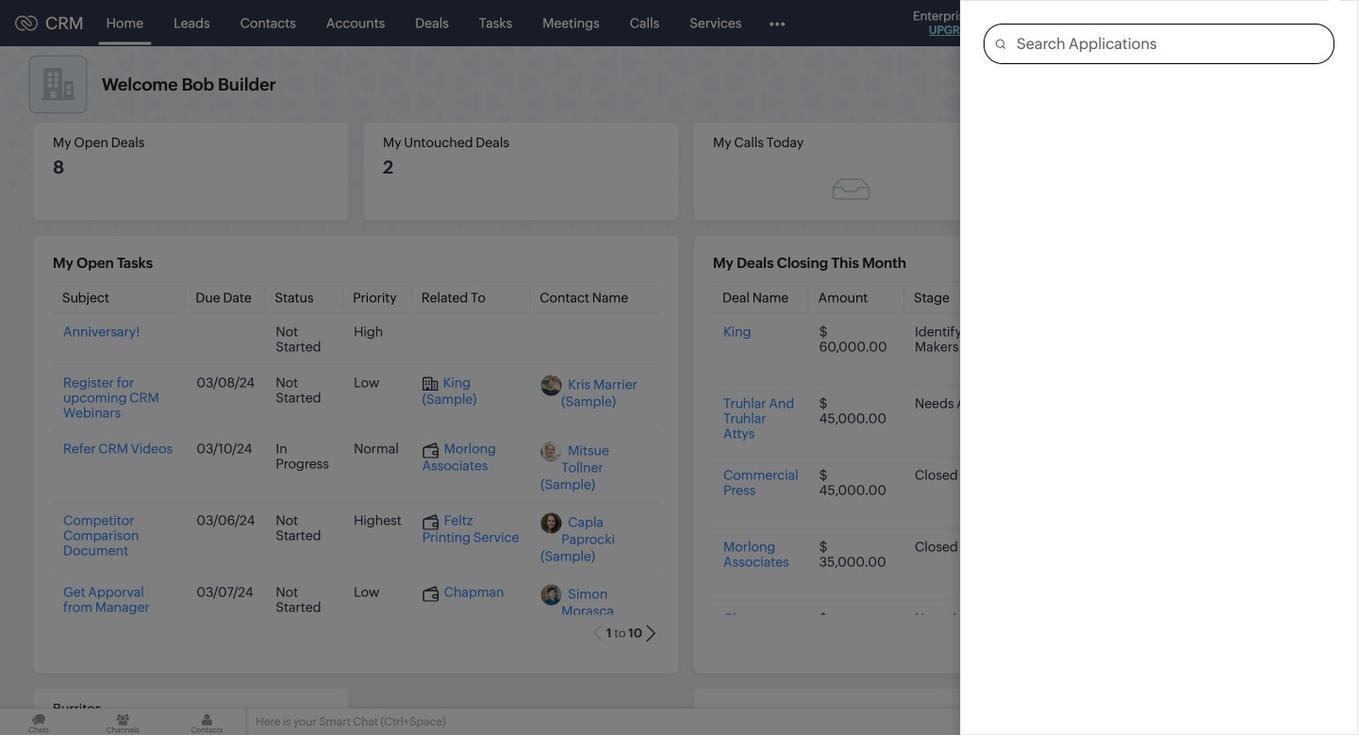 Task type: describe. For each thing, give the bounding box(es) containing it.
profile image
[[1274, 8, 1304, 38]]

contacts image
[[168, 709, 246, 735]]

channels image
[[84, 709, 162, 735]]

profile element
[[1263, 0, 1316, 46]]

signals image
[[1123, 15, 1136, 31]]

logo image
[[15, 16, 38, 31]]

search image
[[1084, 15, 1100, 31]]

calendar image
[[1159, 16, 1175, 31]]



Task type: locate. For each thing, give the bounding box(es) containing it.
chats image
[[0, 709, 78, 735]]

signals element
[[1112, 0, 1148, 46]]

search element
[[1073, 0, 1112, 46]]

Search Applications text field
[[1006, 25, 1334, 63]]



Task type: vqa. For each thing, say whether or not it's contained in the screenshot.
region
no



